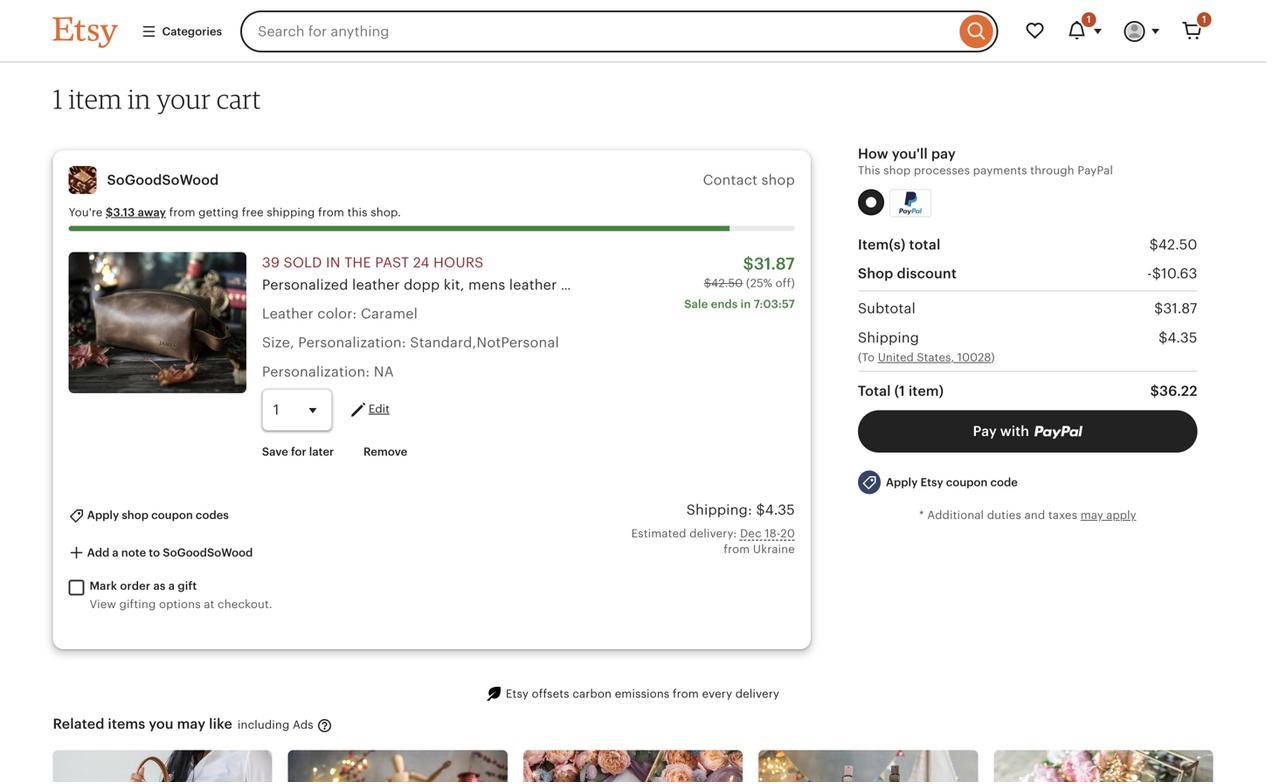 Task type: describe. For each thing, give the bounding box(es) containing it.
how you'll pay this shop processes payments through paypal
[[858, 146, 1114, 177]]

18-
[[765, 527, 781, 540]]

3 mens from the left
[[866, 277, 903, 293]]

payments
[[973, 164, 1028, 177]]

sale
[[683, 298, 707, 311]]

1 vertical spatial personalization:
[[262, 364, 370, 380]]

in for your
[[128, 83, 151, 115]]

estimated delivery: dec 18-20 from ukraine
[[632, 527, 795, 556]]

categories banner
[[21, 0, 1245, 63]]

1 link
[[1172, 10, 1214, 52]]

sogoodsowood image
[[69, 166, 97, 194]]

and
[[1025, 509, 1046, 522]]

categories
[[162, 25, 222, 38]]

apply shop coupon codes button
[[56, 499, 242, 532]]

apply shop coupon codes
[[84, 509, 229, 522]]

with inside 39 sold in the past 24 hours personalized leather dopp kit, mens leather toiletry bag, mens dopp kit, groomsmen gift mens toiletry bag with a name stamp,
[[989, 277, 1019, 293]]

personalized
[[262, 277, 348, 293]]

apply for apply shop coupon codes
[[87, 509, 119, 522]]

save for later
[[262, 445, 334, 459]]

taxes
[[1049, 509, 1078, 522]]

mark order as a gift view gifting options at checkout.
[[90, 579, 273, 611]]

$ right you're
[[106, 206, 113, 219]]

name
[[1034, 277, 1072, 293]]

how
[[858, 146, 889, 162]]

leather luggage tags personalized, luggage tags leather personalized luggage tags, bridesmaid gift, initial luggage tag, custom luggage tag image
[[994, 750, 1214, 782]]

1 kit, from the left
[[444, 277, 465, 293]]

42.50 inside $ 31.87 $ 42.50 (25% off) sale ends in 7:03:58
[[711, 277, 743, 290]]

$ up $ 4.35
[[1155, 301, 1164, 317]]

leather luggage tags, bridesmaid gifts, luggage tag, luggage tags personalized, personalized luggage tag, name frame personalized  tags image
[[523, 750, 743, 782]]

stamp,
[[1076, 277, 1122, 293]]

free
[[242, 206, 264, 219]]

getting
[[199, 206, 239, 219]]

apply for apply etsy coupon code
[[886, 476, 918, 489]]

personalized leather dopp kit, mens leather toiletry bag, mens dopp kit, groomsmen gift mens toiletry bag with a name stamp, link
[[262, 277, 1122, 293]]

2 dopp from the left
[[688, 277, 724, 293]]

a inside dropdown button
[[112, 546, 119, 559]]

shop.
[[371, 206, 401, 219]]

dec 18-20 link
[[740, 527, 795, 540]]

away
[[138, 206, 166, 219]]

checkout.
[[218, 598, 273, 611]]

save
[[262, 445, 288, 459]]

shop
[[858, 266, 894, 282]]

shipping
[[858, 330, 920, 346]]

discount
[[897, 266, 957, 282]]

31.87 for $ 31.87
[[1164, 301, 1198, 317]]

emissions
[[615, 688, 670, 701]]

pay with
[[973, 423, 1033, 439]]

coupon for shop
[[151, 509, 193, 522]]

you're
[[69, 206, 103, 219]]

1 item in your cart
[[53, 83, 261, 115]]

dec
[[740, 527, 762, 540]]

7:03:58
[[753, 298, 795, 311]]

$ up dec 18-20 link
[[756, 502, 765, 518]]

2 toiletry from the left
[[907, 277, 956, 293]]

leather luggage tags, groomsmen gifts, luggage tag, luggage tags personalized, luggage tag, 3-5 initial frame personalized tags image
[[288, 750, 508, 782]]

1 horizontal spatial 4.35
[[1168, 330, 1198, 346]]

31.87 for $ 31.87 $ 42.50 (25% off) sale ends in 7:03:58
[[754, 254, 795, 273]]

contact
[[703, 172, 758, 188]]

$ down $ 31.87
[[1159, 330, 1168, 346]]

size, personalization: standard,notpersonal
[[262, 335, 559, 351]]

contact shop button
[[703, 172, 795, 188]]

codes
[[196, 509, 229, 522]]

)
[[991, 351, 995, 364]]

10.63
[[1162, 266, 1198, 281]]

order
[[120, 579, 150, 593]]

pay with button
[[858, 410, 1198, 452]]

code
[[991, 476, 1018, 489]]

apply etsy coupon code button
[[845, 463, 1031, 502]]

1 mens from the left
[[469, 277, 506, 293]]

every
[[702, 688, 733, 701]]

pay
[[973, 423, 997, 439]]

bag
[[959, 277, 986, 293]]

with inside button
[[1001, 423, 1030, 439]]

united
[[878, 351, 914, 364]]

mark
[[90, 579, 117, 593]]

39 sold in the past 24 hours personalized leather dopp kit, mens leather toiletry bag, mens dopp kit, groomsmen gift mens toiletry bag with a name stamp,
[[262, 255, 1122, 293]]

you'll
[[892, 146, 928, 162]]

shop discount
[[858, 266, 957, 282]]

through
[[1031, 164, 1075, 177]]

leather
[[262, 306, 314, 322]]

none search field inside categories banner
[[240, 10, 999, 52]]

$ up (25%
[[743, 254, 754, 273]]

a inside mark order as a gift view gifting options at checkout.
[[168, 579, 175, 593]]

1 leather from the left
[[352, 277, 400, 293]]

save for later button
[[249, 436, 347, 468]]

remove
[[364, 445, 407, 459]]

add a note to sogoodsowood
[[84, 546, 253, 559]]

1 horizontal spatial may
[[1081, 509, 1104, 522]]

paypal image
[[892, 192, 929, 214]]

from left every
[[673, 688, 699, 701]]

1 inside '1' popup button
[[1087, 14, 1091, 25]]

add
[[87, 546, 109, 559]]

from left this
[[318, 206, 344, 219]]

you're $ 3.13 away from getting free shipping from this shop.
[[69, 206, 401, 219]]

shop for apply shop coupon codes
[[122, 509, 149, 522]]

personalization: na
[[262, 364, 394, 380]]

item(s) total
[[858, 237, 941, 253]]

later
[[309, 445, 334, 459]]

(1
[[895, 383, 905, 399]]

from right away
[[169, 206, 195, 219]]



Task type: locate. For each thing, give the bounding box(es) containing it.
sogoodsowood inside dropdown button
[[163, 546, 253, 559]]

1 horizontal spatial shop
[[762, 172, 795, 188]]

0 vertical spatial etsy
[[921, 476, 944, 489]]

1 vertical spatial etsy
[[506, 688, 529, 701]]

0 vertical spatial 31.87
[[754, 254, 795, 273]]

shop down you'll
[[884, 164, 911, 177]]

etsy
[[921, 476, 944, 489], [506, 688, 529, 701]]

0 vertical spatial with
[[989, 277, 1019, 293]]

may apply button
[[1081, 508, 1137, 523]]

Search for anything text field
[[240, 10, 956, 52]]

4.35
[[1168, 330, 1198, 346], [765, 502, 795, 518]]

(to
[[858, 351, 875, 364]]

item)
[[909, 383, 944, 399]]

may right taxes
[[1081, 509, 1104, 522]]

a left name on the top right of page
[[1022, 277, 1030, 293]]

42.50 up the ends
[[711, 277, 743, 290]]

mens
[[469, 277, 506, 293], [648, 277, 685, 293], [866, 277, 903, 293]]

total
[[909, 237, 941, 253]]

shop inside dropdown button
[[122, 509, 149, 522]]

mens up sale
[[648, 277, 685, 293]]

1 horizontal spatial etsy
[[921, 476, 944, 489]]

gifting
[[119, 598, 156, 611]]

0 horizontal spatial 42.50
[[711, 277, 743, 290]]

2 vertical spatial in
[[740, 298, 750, 311]]

1 vertical spatial a
[[112, 546, 119, 559]]

in right item
[[128, 83, 151, 115]]

related items you may like including ads
[[53, 716, 317, 732]]

1 vertical spatial 42.50
[[711, 277, 743, 290]]

size,
[[262, 335, 294, 351]]

1 vertical spatial gift
[[178, 579, 197, 593]]

dopp up sale
[[688, 277, 724, 293]]

ads
[[293, 718, 314, 731]]

offsets
[[532, 688, 570, 701]]

4.35 down $ 31.87
[[1168, 330, 1198, 346]]

0 horizontal spatial etsy
[[506, 688, 529, 701]]

4.35 up 18-
[[765, 502, 795, 518]]

-
[[1148, 266, 1153, 281]]

1 dopp from the left
[[404, 277, 440, 293]]

this
[[858, 164, 881, 177]]

leather down past
[[352, 277, 400, 293]]

contact shop
[[703, 172, 795, 188]]

bag,
[[614, 277, 644, 293]]

from
[[169, 206, 195, 219], [318, 206, 344, 219], [724, 543, 750, 556], [673, 688, 699, 701]]

estimated
[[632, 527, 687, 540]]

1 vertical spatial apply
[[87, 509, 119, 522]]

None search field
[[240, 10, 999, 52]]

1 horizontal spatial 31.87
[[1164, 301, 1198, 317]]

$
[[106, 206, 113, 219], [1150, 237, 1159, 252], [743, 254, 754, 273], [1153, 266, 1162, 281], [704, 277, 711, 290], [1155, 301, 1164, 317], [1159, 330, 1168, 346], [1151, 383, 1160, 399], [756, 502, 765, 518]]

sogoodsowood up away
[[107, 172, 219, 188]]

31.87 up $ 4.35
[[1164, 301, 1198, 317]]

1 vertical spatial 4.35
[[765, 502, 795, 518]]

gift up options
[[178, 579, 197, 593]]

shipping: $ 4.35
[[687, 502, 795, 518]]

in inside $ 31.87 $ 42.50 (25% off) sale ends in 7:03:58
[[740, 298, 750, 311]]

0 horizontal spatial kit,
[[444, 277, 465, 293]]

2 leather from the left
[[509, 277, 557, 293]]

1 vertical spatial may
[[177, 716, 206, 732]]

kit, down hours
[[444, 277, 465, 293]]

apply
[[1107, 509, 1137, 522]]

0 horizontal spatial a
[[112, 546, 119, 559]]

items
[[108, 716, 145, 732]]

in
[[128, 83, 151, 115], [326, 255, 341, 270], [740, 298, 750, 311]]

your
[[157, 83, 211, 115]]

note
[[121, 546, 146, 559]]

$ 42.50
[[1150, 237, 1198, 252]]

2 horizontal spatial shop
[[884, 164, 911, 177]]

0 vertical spatial in
[[128, 83, 151, 115]]

cart
[[217, 83, 261, 115]]

1 horizontal spatial dopp
[[688, 277, 724, 293]]

total
[[858, 383, 891, 399]]

you
[[149, 716, 174, 732]]

0 horizontal spatial mens
[[469, 277, 506, 293]]

0 horizontal spatial dopp
[[404, 277, 440, 293]]

0 horizontal spatial apply
[[87, 509, 119, 522]]

31.87 inside $ 31.87 $ 42.50 (25% off) sale ends in 7:03:58
[[754, 254, 795, 273]]

2 horizontal spatial in
[[740, 298, 750, 311]]

states,
[[917, 351, 955, 364]]

apply
[[886, 476, 918, 489], [87, 509, 119, 522]]

related
[[53, 716, 104, 732]]

0 vertical spatial personalization:
[[298, 335, 406, 351]]

$ down $ 42.50 in the top of the page
[[1153, 266, 1162, 281]]

na
[[374, 364, 394, 380]]

from inside estimated delivery: dec 18-20 from ukraine
[[724, 543, 750, 556]]

0 horizontal spatial gift
[[178, 579, 197, 593]]

0 horizontal spatial 1
[[53, 83, 63, 115]]

1 horizontal spatial gift
[[839, 277, 862, 293]]

etsy up *
[[921, 476, 944, 489]]

1 horizontal spatial 1
[[1087, 14, 1091, 25]]

1 vertical spatial with
[[1001, 423, 1030, 439]]

personalization: down leather color: caramel
[[298, 335, 406, 351]]

a right add
[[112, 546, 119, 559]]

1 vertical spatial sogoodsowood
[[163, 546, 253, 559]]

color:
[[318, 306, 357, 322]]

0 horizontal spatial 4.35
[[765, 502, 795, 518]]

item(s)
[[858, 237, 906, 253]]

$ 4.35
[[1159, 330, 1198, 346]]

delivery
[[736, 688, 780, 701]]

including
[[238, 718, 290, 731]]

groomsmen
[[753, 277, 835, 293]]

1 horizontal spatial a
[[168, 579, 175, 593]]

0 vertical spatial gift
[[839, 277, 862, 293]]

total (1 item)
[[858, 383, 944, 399]]

mens down hours
[[469, 277, 506, 293]]

shop inside how you'll pay this shop processes payments through paypal
[[884, 164, 911, 177]]

paypal
[[1078, 164, 1114, 177]]

1 horizontal spatial toiletry
[[907, 277, 956, 293]]

0 horizontal spatial 31.87
[[754, 254, 795, 273]]

leather color: caramel
[[262, 306, 418, 322]]

1 toiletry from the left
[[561, 277, 610, 293]]

the
[[344, 255, 371, 270]]

at
[[204, 598, 215, 611]]

etsy inside dropdown button
[[921, 476, 944, 489]]

a right 'as'
[[168, 579, 175, 593]]

item
[[69, 83, 122, 115]]

past
[[375, 255, 409, 270]]

kit, up the ends
[[728, 277, 749, 293]]

36.22
[[1160, 383, 1198, 399]]

may left like
[[177, 716, 206, 732]]

31.87 up off)
[[754, 254, 795, 273]]

coupon up add a note to sogoodsowood
[[151, 509, 193, 522]]

shipping:
[[687, 502, 753, 518]]

0 horizontal spatial toiletry
[[561, 277, 610, 293]]

sogoodsowood down codes
[[163, 546, 253, 559]]

delivery:
[[690, 527, 737, 540]]

gift up subtotal
[[839, 277, 862, 293]]

1 horizontal spatial apply
[[886, 476, 918, 489]]

1 horizontal spatial in
[[326, 255, 341, 270]]

shop right contact
[[762, 172, 795, 188]]

toiletry down the total
[[907, 277, 956, 293]]

24
[[413, 255, 430, 270]]

0 vertical spatial may
[[1081, 509, 1104, 522]]

0 horizontal spatial shop
[[122, 509, 149, 522]]

in for the
[[326, 255, 341, 270]]

edit button
[[348, 400, 390, 420]]

1 inside 1 link
[[1203, 14, 1207, 25]]

processes
[[914, 164, 970, 177]]

1 horizontal spatial mens
[[648, 277, 685, 293]]

$ up sale
[[704, 277, 711, 290]]

$ down $ 4.35
[[1151, 383, 1160, 399]]

42.50 up 10.63
[[1159, 237, 1198, 252]]

in left the
[[326, 255, 341, 270]]

1 horizontal spatial 42.50
[[1159, 237, 1198, 252]]

1 button
[[1056, 10, 1114, 52]]

gift inside 39 sold in the past 24 hours personalized leather dopp kit, mens leather toiletry bag, mens dopp kit, groomsmen gift mens toiletry bag with a name stamp,
[[839, 277, 862, 293]]

in right the ends
[[740, 298, 750, 311]]

shop for contact shop
[[762, 172, 795, 188]]

1 vertical spatial 31.87
[[1164, 301, 1198, 317]]

2 horizontal spatial a
[[1022, 277, 1030, 293]]

$ up -
[[1150, 237, 1159, 252]]

*
[[919, 509, 924, 522]]

gift
[[839, 277, 862, 293], [178, 579, 197, 593]]

(25%
[[746, 277, 773, 290]]

dopp
[[404, 277, 440, 293], [688, 277, 724, 293]]

0 vertical spatial coupon
[[946, 476, 988, 489]]

2 mens from the left
[[648, 277, 685, 293]]

2 vertical spatial a
[[168, 579, 175, 593]]

toiletry left bag, on the top of page
[[561, 277, 610, 293]]

shop up note
[[122, 509, 149, 522]]

a
[[1022, 277, 1030, 293], [112, 546, 119, 559], [168, 579, 175, 593]]

categories button
[[128, 16, 235, 47]]

ukraine
[[753, 543, 795, 556]]

2 horizontal spatial 1
[[1203, 14, 1207, 25]]

subtotal
[[858, 301, 916, 317]]

coupon up additional on the right bottom
[[946, 476, 988, 489]]

gift inside mark order as a gift view gifting options at checkout.
[[178, 579, 197, 593]]

in inside 39 sold in the past 24 hours personalized leather dopp kit, mens leather toiletry bag, mens dopp kit, groomsmen gift mens toiletry bag with a name stamp,
[[326, 255, 341, 270]]

0 vertical spatial apply
[[886, 476, 918, 489]]

additional
[[928, 509, 984, 522]]

a inside 39 sold in the past 24 hours personalized leather dopp kit, mens leather toiletry bag, mens dopp kit, groomsmen gift mens toiletry bag with a name stamp,
[[1022, 277, 1030, 293]]

leather up standard,notpersonal
[[509, 277, 557, 293]]

for
[[291, 445, 307, 459]]

united states, 10028 button
[[878, 350, 991, 366]]

2 kit, from the left
[[728, 277, 749, 293]]

0 vertical spatial 42.50
[[1159, 237, 1198, 252]]

0 vertical spatial sogoodsowood
[[107, 172, 219, 188]]

0 vertical spatial a
[[1022, 277, 1030, 293]]

$ 31.87 $ 42.50 (25% off) sale ends in 7:03:58
[[683, 254, 795, 311]]

coupon for etsy
[[946, 476, 988, 489]]

sogoodsowood
[[107, 172, 219, 188], [163, 546, 253, 559]]

1 horizontal spatial leather
[[509, 277, 557, 293]]

0 horizontal spatial leather
[[352, 277, 400, 293]]

with right the bag
[[989, 277, 1019, 293]]

with
[[989, 277, 1019, 293], [1001, 423, 1030, 439]]

1 vertical spatial in
[[326, 255, 341, 270]]

0 horizontal spatial may
[[177, 716, 206, 732]]

0 vertical spatial 4.35
[[1168, 330, 1198, 346]]

coupon
[[946, 476, 988, 489], [151, 509, 193, 522]]

0 horizontal spatial coupon
[[151, 509, 193, 522]]

dopp down 24
[[404, 277, 440, 293]]

with right pay on the right bottom of the page
[[1001, 423, 1030, 439]]

carbon
[[573, 688, 612, 701]]

0 horizontal spatial in
[[128, 83, 151, 115]]

mens up subtotal
[[866, 277, 903, 293]]

2 horizontal spatial mens
[[866, 277, 903, 293]]

like
[[209, 716, 232, 732]]

personalized leather dopp kit, mens leather toiletry bag, mens dopp kit, groomsmen gift mens toiletry bag with a name stamp, image
[[69, 252, 246, 393]]

1 horizontal spatial kit,
[[728, 277, 749, 293]]

personalization: down size, at the left
[[262, 364, 370, 380]]

sogoodsowood link
[[107, 172, 219, 188]]

$ 36.22
[[1151, 383, 1198, 399]]

etsy left offsets
[[506, 688, 529, 701]]

(to united states, 10028 )
[[858, 351, 995, 364]]

1 vertical spatial coupon
[[151, 509, 193, 522]]

20
[[781, 527, 795, 540]]

1 horizontal spatial coupon
[[946, 476, 988, 489]]

options
[[159, 598, 201, 611]]

3.13
[[113, 206, 135, 219]]

luggage tags personalized, leather luggage tags, travel gift, luggage tags wedding, wedding favors, belt pin attachment tag image
[[759, 750, 978, 782]]

from down dec
[[724, 543, 750, 556]]

etsy offsets carbon emissions from every delivery
[[506, 688, 780, 701]]



Task type: vqa. For each thing, say whether or not it's contained in the screenshot.
rightmost outfit
no



